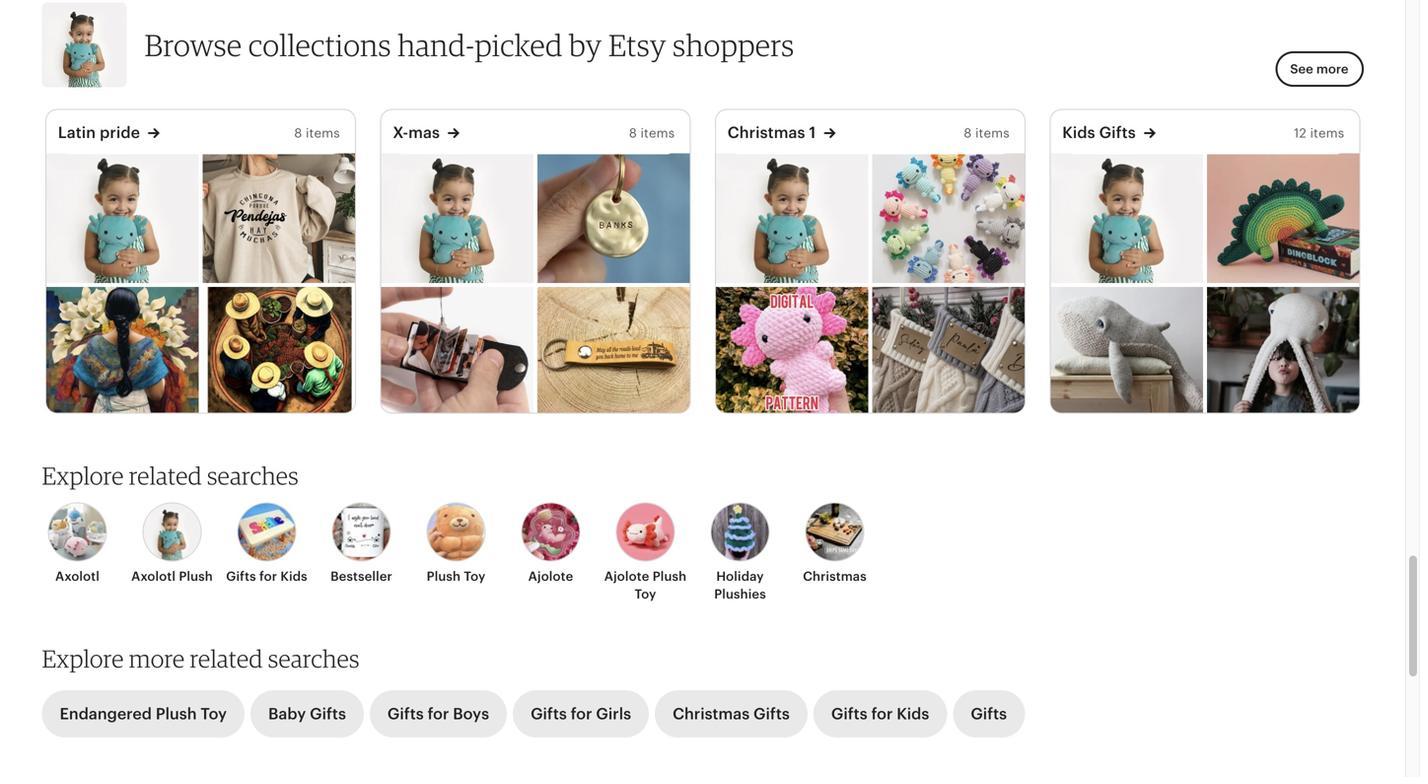 Task type: locate. For each thing, give the bounding box(es) containing it.
browse collections hand-picked by etsy shoppers
[[145, 26, 795, 63]]

plush inside axolotl plush "link"
[[179, 569, 213, 584]]

axolotl plush toy  / ajolote plush toy / axolotl stuffed animal /axolotl stuffie image down mas
[[381, 153, 534, 283]]

explore
[[42, 461, 124, 490], [42, 644, 124, 673]]

plush right bestseller
[[427, 569, 461, 584]]

holiday
[[717, 569, 764, 584]]

toy inside ajolote plush toy
[[635, 587, 657, 602]]

1 ajolote from the left
[[529, 569, 574, 584]]

latin pride
[[58, 124, 140, 141]]

items down etsy
[[641, 126, 675, 141]]

toy for endangered plush toy
[[201, 705, 227, 723]]

8 items for x-mas
[[629, 126, 675, 141]]

plush toy link
[[415, 503, 498, 586]]

axolotl plush toy  / ajolote plush toy / axolotl stuffed animal /axolotl stuffie image down the christmas 1
[[716, 153, 869, 283]]

for for gifts for boys link
[[428, 705, 449, 723]]

2 axolotl from the left
[[131, 569, 176, 584]]

related inside region
[[129, 461, 202, 490]]

0 horizontal spatial ajolote
[[529, 569, 574, 584]]

1 horizontal spatial toy
[[464, 569, 486, 584]]

toy left plushies
[[635, 587, 657, 602]]

axolotl for axolotl plush
[[131, 569, 176, 584]]

plush
[[179, 569, 213, 584], [427, 569, 461, 584], [653, 569, 687, 584], [156, 705, 197, 723]]

bestseller
[[331, 569, 393, 584]]

gifts for kids link inside explore related searches region
[[225, 503, 308, 586]]

items up axolotl crochet plush | rainbow axolotl amigurumi plushie | kawaii axolotl stuffed toy | 10 colors image in the right top of the page
[[976, 126, 1010, 141]]

0 vertical spatial kids
[[1063, 124, 1096, 141]]

axolotl left axolotl plush
[[55, 569, 100, 584]]

8 items down etsy
[[629, 126, 675, 141]]

8 items for christmas 1
[[964, 126, 1010, 141]]

1 axolotl from the left
[[55, 569, 100, 584]]

christmas link
[[794, 503, 877, 586]]

2 vertical spatial christmas
[[673, 705, 750, 723]]

0 vertical spatial gifts for kids
[[226, 569, 308, 584]]

1 8 items from the left
[[294, 126, 340, 141]]

gifts for girls
[[531, 705, 632, 723]]

0 vertical spatial explore
[[42, 461, 124, 490]]

2 8 items from the left
[[629, 126, 675, 141]]

baby
[[268, 705, 306, 723]]

christmas inside explore related searches region
[[803, 569, 867, 584]]

see more link
[[1276, 51, 1364, 87]]

0 vertical spatial related
[[129, 461, 202, 490]]

1 items from the left
[[306, 126, 340, 141]]

toy down "explore more related searches"
[[201, 705, 227, 723]]

items right 12
[[1311, 126, 1345, 141]]

items for kids gifts
[[1311, 126, 1345, 141]]

0 vertical spatial more
[[1317, 62, 1349, 77]]

items for x-mas
[[641, 126, 675, 141]]

1 explore from the top
[[42, 461, 124, 490]]

3 8 items from the left
[[964, 126, 1010, 141]]

axolotl plush
[[131, 569, 213, 584]]

ajolote plush toy link
[[604, 503, 687, 604]]

3 items from the left
[[976, 126, 1010, 141]]

8 up the banks medium: luxury hand stamped personalized custom pet id tags for dogs and cats in solid brass 'image'
[[629, 126, 637, 141]]

ajolote inside ajolote plush toy
[[605, 569, 650, 584]]

ajolote right ajolote link
[[605, 569, 650, 584]]

gifts for kids link
[[225, 503, 308, 586], [814, 690, 948, 738]]

12 items
[[1295, 126, 1345, 141]]

ajolote right 'plush toy'
[[529, 569, 574, 584]]

plush inside plush toy link
[[427, 569, 461, 584]]

explore up axolotl link
[[42, 461, 124, 490]]

plush down "explore more related searches"
[[156, 705, 197, 723]]

searches inside region
[[207, 461, 299, 490]]

more
[[1317, 62, 1349, 77], [129, 644, 185, 673]]

axolotl plush link
[[131, 503, 214, 586]]

8 items left x- at the top of page
[[294, 126, 340, 141]]

explore related searches region
[[30, 461, 1376, 639]]

1 vertical spatial christmas
[[803, 569, 867, 584]]

0 horizontal spatial gifts for kids link
[[225, 503, 308, 586]]

more for see
[[1317, 62, 1349, 77]]

gifts for boys
[[388, 705, 490, 723]]

1 vertical spatial explore
[[42, 644, 124, 673]]

1 horizontal spatial axolotl
[[131, 569, 176, 584]]

0 horizontal spatial gifts for kids
[[226, 569, 308, 584]]

0 horizontal spatial 8 items
[[294, 126, 340, 141]]

0 horizontal spatial 8
[[294, 126, 302, 141]]

2 vertical spatial kids
[[897, 705, 930, 723]]

1 horizontal spatial 8 items
[[629, 126, 675, 141]]

christmas
[[728, 124, 806, 141], [803, 569, 867, 584], [673, 705, 750, 723]]

gifts for kids
[[226, 569, 308, 584], [832, 705, 930, 723]]

chingona porque pendejas hay muchas sweatshirt, latina sweatshirt,  chingona sweatshirt, latina, mexican spanish saying, latina shirt image
[[203, 153, 355, 283]]

for
[[260, 569, 277, 584], [428, 705, 449, 723], [571, 705, 593, 723], [872, 705, 893, 723]]

0 horizontal spatial kids
[[281, 569, 308, 584]]

axolotl plush toy  / ajolote plush toy / axolotl stuffed animal /axolotl stuffie image for mas
[[381, 153, 534, 283]]

4 items from the left
[[1311, 126, 1345, 141]]

1 horizontal spatial ajolote
[[605, 569, 650, 584]]

christmas right girls
[[673, 705, 750, 723]]

2 vertical spatial toy
[[201, 705, 227, 723]]

more right see
[[1317, 62, 1349, 77]]

irene strange crochet pattern - horace the stegosaurus - pdf ebook image
[[1208, 153, 1360, 283]]

ajolote inside ajolote link
[[529, 569, 574, 584]]

axolotl plush toy  / ajolote plush toy / axolotl stuffed animal /axolotl stuffie image down kids gifts
[[1051, 153, 1204, 283]]

kids inside explore related searches region
[[281, 569, 308, 584]]

8 up axolotl crochet plush | rainbow axolotl amigurumi plushie | kawaii axolotl stuffed toy | 10 colors image in the right top of the page
[[964, 126, 972, 141]]

items left x- at the top of page
[[306, 126, 340, 141]]

3 8 from the left
[[964, 126, 972, 141]]

2 horizontal spatial kids
[[1063, 124, 1096, 141]]

axolotl plush toy  / ajolote plush toy / axolotl stuffed animal /axolotl stuffie image for pride
[[46, 153, 199, 283]]

related up axolotl plush "link"
[[129, 461, 202, 490]]

kids
[[1063, 124, 1096, 141], [281, 569, 308, 584], [897, 705, 930, 723]]

2 items from the left
[[641, 126, 675, 141]]

1 vertical spatial gifts for kids link
[[814, 690, 948, 738]]

axolotl inside "link"
[[131, 569, 176, 584]]

plush up "explore more related searches"
[[179, 569, 213, 584]]

2 ajolote from the left
[[605, 569, 650, 584]]

1 vertical spatial gifts for kids
[[832, 705, 930, 723]]

axolotl crochet plush | rainbow axolotl amigurumi plushie | kawaii axolotl stuffed toy | 10 colors image
[[873, 153, 1025, 283]]

2 horizontal spatial toy
[[635, 587, 657, 602]]

axolotl plush toy  / ajolote plush toy / axolotl stuffed animal /axolotl stuffie image
[[46, 153, 199, 283], [381, 153, 534, 283], [716, 153, 869, 283], [1051, 153, 1204, 283]]

2 axolotl plush toy  / ajolote plush toy / axolotl stuffed animal /axolotl stuffie image from the left
[[381, 153, 534, 283]]

plush inside ajolote plush toy
[[653, 569, 687, 584]]

latin
[[58, 124, 96, 141]]

plush toy
[[427, 569, 486, 584]]

3 axolotl plush toy  / ajolote plush toy / axolotl stuffed animal /axolotl stuffie image from the left
[[716, 153, 869, 283]]

8 items
[[294, 126, 340, 141], [629, 126, 675, 141], [964, 126, 1010, 141]]

bestseller link
[[320, 503, 403, 586]]

ajolote
[[529, 569, 574, 584], [605, 569, 650, 584]]

plush inside endangered plush toy link
[[156, 705, 197, 723]]

pride
[[100, 124, 140, 141]]

axolotl plush toy  / ajolote plush toy / axolotl stuffed animal /axolotl stuffie image down pride
[[46, 153, 199, 283]]

axolotl right axolotl link
[[131, 569, 176, 584]]

2023 family knitted christmas stockings,christmas stockings with name,leather christmas stockings,holiday stockings,engraved stockings image
[[873, 287, 1025, 417]]

1 vertical spatial kids
[[281, 569, 308, 584]]

plush left holiday
[[653, 569, 687, 584]]

more inside "link"
[[1317, 62, 1349, 77]]

searches
[[207, 461, 299, 490], [268, 644, 360, 673]]

kids gifts
[[1063, 124, 1137, 141]]

8 for christmas 1
[[964, 126, 972, 141]]

axolotl
[[55, 569, 100, 584], [131, 569, 176, 584]]

8 items up axolotl crochet plush | rainbow axolotl amigurumi plushie | kawaii axolotl stuffed toy | 10 colors image in the right top of the page
[[964, 126, 1010, 141]]

1 horizontal spatial more
[[1317, 62, 1349, 77]]

for for rightmost "gifts for kids" "link"
[[872, 705, 893, 723]]

toy
[[464, 569, 486, 584], [635, 587, 657, 602], [201, 705, 227, 723]]

0 horizontal spatial more
[[129, 644, 185, 673]]

1 horizontal spatial kids
[[897, 705, 930, 723]]

toy for ajolote plush toy
[[635, 587, 657, 602]]

explore for explore more related searches
[[42, 644, 124, 673]]

cosecha de café 18" x 18" coffee harvest / museum quality print / latin american wall art / latina owned shop / mayan ethnic image
[[203, 287, 355, 417]]

boys
[[453, 705, 490, 723]]

related
[[129, 461, 202, 490], [190, 644, 263, 673]]

axolotl for axolotl
[[55, 569, 100, 584]]

8
[[294, 126, 302, 141], [629, 126, 637, 141], [964, 126, 972, 141]]

8 up chingona porque pendejas hay muchas sweatshirt, latina sweatshirt,  chingona sweatshirt, latina, mexican spanish saying, latina shirt image
[[294, 126, 302, 141]]

2 horizontal spatial 8 items
[[964, 126, 1010, 141]]

gifts
[[1100, 124, 1137, 141], [226, 569, 256, 584], [310, 705, 346, 723], [388, 705, 424, 723], [531, 705, 567, 723], [754, 705, 790, 723], [832, 705, 868, 723], [971, 705, 1008, 723]]

collections
[[249, 26, 392, 63]]

toy left ajolote link
[[464, 569, 486, 584]]

endangered
[[60, 705, 152, 723]]

explore up endangered
[[42, 644, 124, 673]]

0 vertical spatial christmas
[[728, 124, 806, 141]]

holiday plushies link
[[699, 503, 782, 604]]

related up 'baby gifts' link
[[190, 644, 263, 673]]

0 horizontal spatial axolotl
[[55, 569, 100, 584]]

more up endangered plush toy
[[129, 644, 185, 673]]

1 vertical spatial toy
[[635, 587, 657, 602]]

1 8 from the left
[[294, 126, 302, 141]]

1 axolotl plush toy  / ajolote plush toy / axolotl stuffed animal /axolotl stuffie image from the left
[[46, 153, 199, 283]]

christmas left 1
[[728, 124, 806, 141]]

1 horizontal spatial 8
[[629, 126, 637, 141]]

gifts for kids inside explore related searches region
[[226, 569, 308, 584]]

axolotl plush toy  / ajolote plush toy / axolotl stuffed animal /axolotl stuffie image for gifts
[[1051, 153, 1204, 283]]

2 horizontal spatial 8
[[964, 126, 972, 141]]

0 horizontal spatial toy
[[201, 705, 227, 723]]

0 vertical spatial gifts for kids link
[[225, 503, 308, 586]]

christmas gifts link
[[655, 690, 808, 738]]

items for latin pride
[[306, 126, 340, 141]]

for inside explore related searches region
[[260, 569, 277, 584]]

1 vertical spatial searches
[[268, 644, 360, 673]]

1 vertical spatial more
[[129, 644, 185, 673]]

4 axolotl plush toy  / ajolote plush toy / axolotl stuffed animal /axolotl stuffie image from the left
[[1051, 153, 1204, 283]]

christmas right holiday
[[803, 569, 867, 584]]

2 8 from the left
[[629, 126, 637, 141]]

1 horizontal spatial gifts for kids
[[832, 705, 930, 723]]

explore inside region
[[42, 461, 124, 490]]

0 vertical spatial searches
[[207, 461, 299, 490]]

items
[[306, 126, 340, 141], [641, 126, 675, 141], [976, 126, 1010, 141], [1311, 126, 1345, 141]]

digitall pattern crochet axolotl, pink axolotl plushie, axolotl plush toy, crochet pattern axolotl plush image
[[716, 287, 869, 417]]

2 explore from the top
[[42, 644, 124, 673]]



Task type: describe. For each thing, give the bounding box(es) containing it.
shoppers
[[673, 26, 795, 63]]

x-
[[393, 124, 409, 141]]

plush for axolotl plush
[[179, 569, 213, 584]]

1 horizontal spatial gifts for kids link
[[814, 690, 948, 738]]

christmas gifts
[[673, 705, 790, 723]]

mini photo album keychain - personalized gift, gift for him, her, christmas gifts, boyfriend christmas gift, handmade gift, birthday gift image
[[381, 287, 534, 417]]

christmas for christmas
[[803, 569, 867, 584]]

baby gifts link
[[251, 690, 364, 738]]

plush for endangered plush toy
[[156, 705, 197, 723]]

explore for explore related searches
[[42, 461, 124, 490]]

1 vertical spatial related
[[190, 644, 263, 673]]

christmas 1
[[728, 124, 816, 141]]

girls
[[596, 705, 632, 723]]

holiday plushies
[[715, 569, 767, 602]]

1
[[810, 124, 816, 141]]

small albino octopus - handmade plush toy image
[[1208, 287, 1360, 417]]

gifts for girls link
[[513, 690, 649, 738]]

by
[[570, 26, 602, 63]]

plushies
[[715, 587, 767, 602]]

explore more related searches
[[42, 644, 360, 673]]

browse
[[145, 26, 242, 63]]

endangered plush toy
[[60, 705, 227, 723]]

for for gifts for girls link
[[571, 705, 593, 723]]

x-mas
[[393, 124, 440, 141]]

items for christmas 1
[[976, 126, 1010, 141]]

big original whale - handmade stuffed animal image
[[1051, 287, 1204, 417]]

8 items for latin pride
[[294, 126, 340, 141]]

endangered plush toy link
[[42, 690, 245, 738]]

banks medium: luxury hand stamped personalized custom pet id tags for dogs and cats in solid brass image
[[538, 153, 690, 283]]

picked
[[475, 26, 563, 63]]

etsy
[[609, 26, 667, 63]]

see more
[[1291, 62, 1349, 77]]

ajolote link
[[510, 503, 593, 586]]

gifts inside explore related searches region
[[226, 569, 256, 584]]

ajolote for ajolote
[[529, 569, 574, 584]]

baby gifts
[[268, 705, 346, 723]]

truck driver gift / may all the roads lead you back home to me keychain, personalised leather keyring, laser etched, long distance, prayer image
[[538, 287, 690, 417]]

gifts link
[[954, 690, 1025, 738]]

gifts for boys link
[[370, 690, 507, 738]]

more for explore
[[129, 644, 185, 673]]

mas
[[409, 124, 440, 141]]

axolotl link
[[36, 503, 119, 586]]

explore related searches
[[42, 461, 299, 490]]

hand-
[[398, 26, 475, 63]]

galindo calla lily vendor 18" x 18" / el salvador / large original print / latin america / mayan / latina owned shop / ships fast!! image
[[46, 287, 199, 417]]

0 vertical spatial toy
[[464, 569, 486, 584]]

see
[[1291, 62, 1314, 77]]

christmas for christmas 1
[[728, 124, 806, 141]]

plush for ajolote plush toy
[[653, 569, 687, 584]]

12
[[1295, 126, 1307, 141]]

christmas for christmas gifts
[[673, 705, 750, 723]]

8 for latin pride
[[294, 126, 302, 141]]

ajolote plush toy
[[605, 569, 687, 602]]

8 for x-mas
[[629, 126, 637, 141]]

axolotl plush toy  / ajolote plush toy / axolotl stuffed animal /axolotl stuffie image for 1
[[716, 153, 869, 283]]

ajolote for ajolote plush toy
[[605, 569, 650, 584]]



Task type: vqa. For each thing, say whether or not it's contained in the screenshot.
"menu bar"
no



